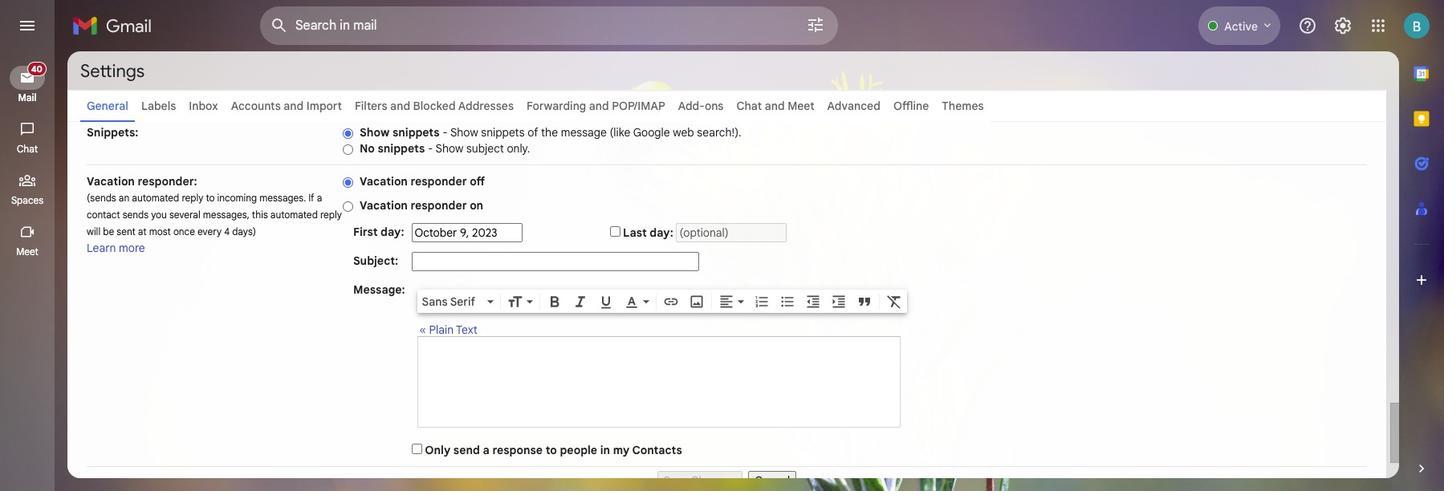 Task type: locate. For each thing, give the bounding box(es) containing it.
to
[[206, 192, 215, 204], [546, 443, 557, 458]]

0 horizontal spatial to
[[206, 192, 215, 204]]

show snippets - show snippets of the message (like google web search!).
[[360, 125, 742, 140]]

and right ons
[[765, 99, 785, 113]]

(like
[[610, 125, 631, 140]]

vacation up (sends
[[87, 174, 135, 189]]

chat and meet
[[737, 99, 815, 113]]

day: for first day:
[[381, 225, 404, 239]]

and for chat
[[765, 99, 785, 113]]

chat
[[737, 99, 762, 113], [17, 143, 38, 155]]

sans serif option
[[419, 294, 484, 310]]

formatting options toolbar
[[417, 290, 907, 313]]

show left the subject
[[436, 141, 464, 156]]

0 horizontal spatial navigation
[[0, 51, 56, 491]]

only
[[425, 443, 451, 458]]

labels
[[141, 99, 176, 113]]

add-ons link
[[678, 99, 724, 113]]

responder up the vacation responder on
[[411, 174, 467, 189]]

message:
[[353, 283, 405, 297]]

last
[[623, 226, 647, 240]]

day: for last day:
[[650, 226, 673, 240]]

vacation right vacation responder off radio
[[360, 174, 408, 189]]

learn
[[87, 241, 116, 255]]

insert image image
[[689, 294, 705, 310]]

day: right the first on the left top
[[381, 225, 404, 239]]

1 horizontal spatial automated
[[270, 209, 318, 221]]

chat inside heading
[[17, 143, 38, 155]]

2 and from the left
[[390, 99, 410, 113]]

sends
[[123, 209, 149, 221]]

quote ‪(⌘⇧9)‬ image
[[856, 294, 872, 310]]

to up "messages," on the top of page
[[206, 192, 215, 204]]

and for forwarding
[[589, 99, 609, 113]]

reply left the vacation responder on 'option'
[[320, 209, 342, 221]]

0 vertical spatial chat
[[737, 99, 762, 113]]

a right if
[[317, 192, 322, 204]]

1 vertical spatial -
[[428, 141, 433, 156]]

message
[[561, 125, 607, 140]]

-
[[443, 125, 448, 140], [428, 141, 433, 156]]

meet inside 'heading'
[[16, 246, 38, 258]]

first
[[353, 225, 378, 239]]

forwarding and pop/imap
[[527, 99, 665, 113]]

0 horizontal spatial -
[[428, 141, 433, 156]]

vacation for vacation responder off
[[360, 174, 408, 189]]

0 vertical spatial reply
[[182, 192, 203, 204]]

themes
[[942, 99, 984, 113]]

- up no snippets - show subject only. at top left
[[443, 125, 448, 140]]

a right send
[[483, 443, 490, 458]]

1 vertical spatial to
[[546, 443, 557, 458]]

day: right 'last'
[[650, 226, 673, 240]]

1 horizontal spatial meet
[[788, 99, 815, 113]]

1 vertical spatial meet
[[16, 246, 38, 258]]

responder for off
[[411, 174, 467, 189]]

a
[[317, 192, 322, 204], [483, 443, 490, 458]]

blocked
[[413, 99, 456, 113]]

the
[[541, 125, 558, 140]]

accounts
[[231, 99, 281, 113]]

search!).
[[697, 125, 742, 140]]

and right the filters at the left top of page
[[390, 99, 410, 113]]

day:
[[381, 225, 404, 239], [650, 226, 673, 240]]

1 horizontal spatial navigation
[[87, 467, 1367, 491]]

meet heading
[[0, 246, 55, 259]]

to left people
[[546, 443, 557, 458]]

sent
[[117, 226, 135, 238]]

chat right ons
[[737, 99, 762, 113]]

automated
[[132, 192, 179, 204], [270, 209, 318, 221]]

vacation responder off
[[360, 174, 485, 189]]

chat and meet link
[[737, 99, 815, 113]]

reply up several
[[182, 192, 203, 204]]

and
[[284, 99, 304, 113], [390, 99, 410, 113], [589, 99, 609, 113], [765, 99, 785, 113]]

0 vertical spatial a
[[317, 192, 322, 204]]

people
[[560, 443, 597, 458]]

Vacation responder on radio
[[343, 201, 353, 213]]

several
[[169, 209, 200, 221]]

and left 'import'
[[284, 99, 304, 113]]

show for show snippets
[[450, 125, 478, 140]]

0 vertical spatial -
[[443, 125, 448, 140]]

filters
[[355, 99, 387, 113]]

1 vertical spatial automated
[[270, 209, 318, 221]]

1 horizontal spatial day:
[[650, 226, 673, 240]]

vacation responder on
[[360, 198, 483, 213]]

automated down messages.
[[270, 209, 318, 221]]

in
[[600, 443, 610, 458]]

responder
[[411, 174, 467, 189], [411, 198, 467, 213]]

navigation
[[0, 51, 56, 491], [87, 467, 1367, 491]]

40
[[31, 63, 43, 75]]

and up message
[[589, 99, 609, 113]]

messages,
[[203, 209, 250, 221]]

you
[[151, 209, 167, 221]]

meet
[[788, 99, 815, 113], [16, 246, 38, 258]]

italic ‪(⌘i)‬ image
[[572, 294, 588, 310]]

accounts and import
[[231, 99, 342, 113]]

search in mail image
[[265, 11, 294, 40]]

3 and from the left
[[589, 99, 609, 113]]

1 horizontal spatial -
[[443, 125, 448, 140]]

spaces
[[11, 194, 43, 206]]

tab list
[[1399, 51, 1444, 434]]

automated up "you"
[[132, 192, 179, 204]]

numbered list ‪(⌘⇧7)‬ image
[[754, 294, 770, 310]]

1 and from the left
[[284, 99, 304, 113]]

Search in mail text field
[[295, 18, 761, 34]]

0 vertical spatial to
[[206, 192, 215, 204]]

chat down 'mail' heading in the top left of the page
[[17, 143, 38, 155]]

0 horizontal spatial a
[[317, 192, 322, 204]]

settings image
[[1334, 16, 1353, 35]]

import
[[307, 99, 342, 113]]

0 horizontal spatial chat
[[17, 143, 38, 155]]

1 vertical spatial reply
[[320, 209, 342, 221]]

- up vacation responder off
[[428, 141, 433, 156]]

1 horizontal spatial reply
[[320, 209, 342, 221]]

chat for chat
[[17, 143, 38, 155]]

add-
[[678, 99, 705, 113]]

snippets:
[[87, 125, 138, 140]]

1 responder from the top
[[411, 174, 467, 189]]

chat heading
[[0, 143, 55, 156]]

show up no snippets - show subject only. at top left
[[450, 125, 478, 140]]

responder:
[[138, 174, 197, 189]]

cancel
[[755, 474, 790, 488]]

No snippets radio
[[343, 144, 353, 156]]

0 vertical spatial automated
[[132, 192, 179, 204]]

last day:
[[623, 226, 673, 240]]

bold ‪(⌘b)‬ image
[[546, 294, 562, 310]]

1 horizontal spatial chat
[[737, 99, 762, 113]]

1 vertical spatial a
[[483, 443, 490, 458]]

vacation up the first day:
[[360, 198, 408, 213]]

reply
[[182, 192, 203, 204], [320, 209, 342, 221]]

vacation for vacation responder on
[[360, 198, 408, 213]]

1 horizontal spatial to
[[546, 443, 557, 458]]

show up no
[[360, 125, 390, 140]]

Show snippets radio
[[343, 128, 353, 140]]

link ‪(⌘k)‬ image
[[663, 294, 679, 310]]

mail
[[18, 92, 37, 104]]

snippets down filters and blocked addresses
[[393, 125, 440, 140]]

days)
[[232, 226, 256, 238]]

vacation inside vacation responder: (sends an automated reply to incoming messages. if a contact sends you several messages, this automated reply will be sent at most once every 4 days) learn more
[[87, 174, 135, 189]]

0 horizontal spatial meet
[[16, 246, 38, 258]]

snippets
[[393, 125, 440, 140], [481, 125, 525, 140], [378, 141, 425, 156]]

filters and blocked addresses link
[[355, 99, 514, 113]]

1 vertical spatial chat
[[17, 143, 38, 155]]

meet down spaces heading
[[16, 246, 38, 258]]

responder down vacation responder off
[[411, 198, 467, 213]]

and for filters
[[390, 99, 410, 113]]

1 vertical spatial responder
[[411, 198, 467, 213]]

0 horizontal spatial day:
[[381, 225, 404, 239]]

0 vertical spatial responder
[[411, 174, 467, 189]]

1 horizontal spatial a
[[483, 443, 490, 458]]

2 responder from the top
[[411, 198, 467, 213]]

vacation for vacation responder: (sends an automated reply to incoming messages. if a contact sends you several messages, this automated reply will be sent at most once every 4 days) learn more
[[87, 174, 135, 189]]

web
[[673, 125, 694, 140]]

0 horizontal spatial reply
[[182, 192, 203, 204]]

advanced link
[[827, 99, 881, 113]]

show
[[360, 125, 390, 140], [450, 125, 478, 140], [436, 141, 464, 156]]

snippets right no
[[378, 141, 425, 156]]

an
[[119, 192, 129, 204]]

inbox link
[[189, 99, 218, 113]]

4 and from the left
[[765, 99, 785, 113]]

meet left advanced
[[788, 99, 815, 113]]



Task type: vqa. For each thing, say whether or not it's contained in the screenshot.
'Settings' image
yes



Task type: describe. For each thing, give the bounding box(es) containing it.
most
[[149, 226, 171, 238]]

every
[[197, 226, 222, 238]]

underline ‪(⌘u)‬ image
[[598, 294, 614, 311]]

contacts
[[632, 443, 682, 458]]

labels link
[[141, 99, 176, 113]]

snippets up only.
[[481, 125, 525, 140]]

once
[[173, 226, 195, 238]]

sans
[[422, 294, 448, 309]]

advanced search options image
[[800, 9, 832, 41]]

subject
[[466, 141, 504, 156]]

no
[[360, 141, 375, 156]]

Vacation responder off radio
[[343, 176, 353, 189]]

snippets for show snippets of the message (like google web search!).
[[393, 125, 440, 140]]

messages.
[[259, 192, 306, 204]]

themes link
[[942, 99, 984, 113]]

google
[[633, 125, 670, 140]]

general
[[87, 99, 128, 113]]

indent more ‪(⌘])‬ image
[[831, 294, 847, 310]]

no snippets - show subject only.
[[360, 141, 530, 156]]

add-ons
[[678, 99, 724, 113]]

general link
[[87, 99, 128, 113]]

offline link
[[893, 99, 929, 113]]

Only send a response to people in my Contacts checkbox
[[412, 444, 422, 454]]

40 link
[[10, 62, 47, 90]]

Last day: text field
[[676, 223, 787, 242]]

Subject text field
[[412, 252, 699, 271]]

- for show snippets of the message (like google web search!).
[[443, 125, 448, 140]]

forwarding
[[527, 99, 586, 113]]

cancel button
[[748, 471, 797, 491]]

advanced
[[827, 99, 881, 113]]

sans serif
[[422, 294, 475, 309]]

offline
[[893, 99, 929, 113]]

serif
[[450, 294, 475, 309]]

0 horizontal spatial automated
[[132, 192, 179, 204]]

more
[[119, 241, 145, 255]]

ons
[[705, 99, 724, 113]]

Search in mail search field
[[260, 6, 838, 45]]

be
[[103, 226, 114, 238]]

addresses
[[458, 99, 514, 113]]

incoming
[[217, 192, 257, 204]]

save changes button
[[657, 471, 743, 491]]

4
[[224, 226, 230, 238]]

responder for on
[[411, 198, 467, 213]]

only.
[[507, 141, 530, 156]]

0 vertical spatial meet
[[788, 99, 815, 113]]

inbox
[[189, 99, 218, 113]]

a inside vacation responder: (sends an automated reply to incoming messages. if a contact sends you several messages, this automated reply will be sent at most once every 4 days) learn more
[[317, 192, 322, 204]]

(sends
[[87, 192, 116, 204]]

my
[[613, 443, 630, 458]]

support image
[[1298, 16, 1317, 35]]

navigation containing mail
[[0, 51, 56, 491]]

send
[[453, 443, 480, 458]]

if
[[309, 192, 314, 204]]

chat for chat and meet
[[737, 99, 762, 113]]

- for show subject only.
[[428, 141, 433, 156]]

« plain text
[[420, 323, 478, 337]]

of
[[528, 125, 538, 140]]

spaces heading
[[0, 194, 55, 207]]

navigation containing save changes
[[87, 467, 1367, 491]]

First day: text field
[[412, 223, 522, 242]]

indent less ‪(⌘[)‬ image
[[805, 294, 821, 310]]

save
[[664, 474, 688, 488]]

on
[[470, 198, 483, 213]]

contact
[[87, 209, 120, 221]]

this
[[252, 209, 268, 221]]

filters and blocked addresses
[[355, 99, 514, 113]]

mail heading
[[0, 92, 55, 104]]

save changes
[[664, 474, 736, 488]]

response
[[493, 443, 543, 458]]

bulleted list ‪(⌘⇧8)‬ image
[[779, 294, 795, 310]]

to inside vacation responder: (sends an automated reply to incoming messages. if a contact sends you several messages, this automated reply will be sent at most once every 4 days) learn more
[[206, 192, 215, 204]]

snippets for show subject only.
[[378, 141, 425, 156]]

changes
[[691, 474, 736, 488]]

only send a response to people in my contacts
[[425, 443, 682, 458]]

and for accounts
[[284, 99, 304, 113]]

first day:
[[353, 225, 404, 239]]

forwarding and pop/imap link
[[527, 99, 665, 113]]

gmail image
[[72, 10, 160, 42]]

Last day: checkbox
[[610, 226, 620, 237]]

pop/imap
[[612, 99, 665, 113]]

will
[[87, 226, 100, 238]]

settings
[[80, 60, 145, 81]]

learn more link
[[87, 241, 145, 255]]

remove formatting ‪(⌘\)‬ image
[[886, 294, 902, 310]]

main menu image
[[18, 16, 37, 35]]

show for no snippets
[[436, 141, 464, 156]]

at
[[138, 226, 147, 238]]

vacation responder: (sends an automated reply to incoming messages. if a contact sends you several messages, this automated reply will be sent at most once every 4 days) learn more
[[87, 174, 342, 255]]

subject:
[[353, 254, 398, 268]]

off
[[470, 174, 485, 189]]

accounts and import link
[[231, 99, 342, 113]]



